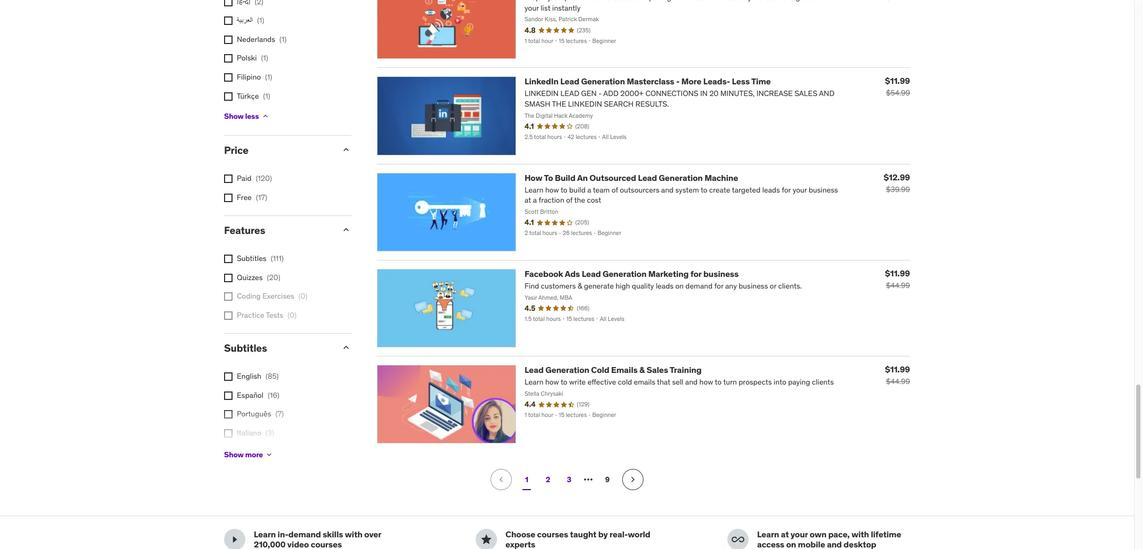 Task type: vqa. For each thing, say whether or not it's contained in the screenshot.
Martial Arts & Self Defense on the top
no



Task type: locate. For each thing, give the bounding box(es) containing it.
features button
[[224, 224, 332, 237]]

show for show less
[[224, 111, 244, 121]]

(0)
[[298, 292, 307, 301], [288, 311, 297, 320]]

show more
[[224, 450, 263, 460]]

$44.99 for lead generation cold emails & sales training
[[886, 377, 910, 387]]

xsmall image left the filipino
[[224, 73, 233, 82]]

(1) for العربية (1)
[[257, 16, 264, 25]]

0 vertical spatial show
[[224, 111, 244, 121]]

2 $11.99 $44.99 from the top
[[885, 364, 910, 387]]

xsmall image right less
[[261, 112, 270, 121]]

xsmall image inside show less button
[[261, 112, 270, 121]]

$11.99
[[885, 76, 910, 86], [885, 268, 910, 279], [885, 364, 910, 375]]

emails
[[611, 365, 638, 375]]

english
[[237, 372, 261, 381]]

courses right video
[[311, 540, 342, 550]]

leads-
[[703, 76, 730, 87]]

facebook
[[525, 269, 563, 279]]

xsmall image for türkçe (1)
[[224, 92, 233, 101]]

(1) right 'nederlands' at the left
[[279, 34, 287, 44]]

desktop
[[844, 540, 876, 550]]

how to build an outsourced lead generation machine
[[525, 172, 738, 183]]

subtitles up "english"
[[224, 342, 267, 355]]

$44.99 for facebook ads lead generation marketing for business
[[886, 281, 910, 290]]

2 learn from the left
[[757, 530, 779, 540]]

less
[[245, 111, 259, 121]]

choose courses taught by real-world experts
[[506, 530, 651, 550]]

1 vertical spatial $11.99 $44.99
[[885, 364, 910, 387]]

cold
[[591, 365, 610, 375]]

price
[[224, 144, 248, 157]]

tests
[[266, 311, 283, 320]]

learn left at
[[757, 530, 779, 540]]

courses inside choose courses taught by real-world experts
[[537, 530, 568, 540]]

xsmall image
[[224, 35, 233, 44], [224, 54, 233, 63], [224, 73, 233, 82], [224, 92, 233, 101], [261, 112, 270, 121], [224, 175, 233, 183], [224, 255, 233, 263], [224, 293, 233, 301], [224, 312, 233, 320], [224, 373, 233, 381], [224, 392, 233, 400], [224, 411, 233, 419], [224, 430, 233, 438], [265, 451, 274, 459]]

0 vertical spatial $11.99 $44.99
[[885, 268, 910, 290]]

sales
[[647, 365, 668, 375]]

generation left cold on the right
[[546, 365, 589, 375]]

outsourced
[[590, 172, 636, 183]]

subtitles (111)
[[237, 254, 284, 263]]

with left over
[[345, 530, 362, 540]]

0 vertical spatial $44.99
[[886, 281, 910, 290]]

0 horizontal spatial courses
[[311, 540, 342, 550]]

courses inside learn in-demand skills with over 210,000 video courses
[[311, 540, 342, 550]]

0 vertical spatial subtitles
[[237, 254, 267, 263]]

1 horizontal spatial with
[[852, 530, 869, 540]]

ads
[[565, 269, 580, 279]]

how
[[525, 172, 543, 183]]

(17)
[[256, 193, 267, 202]]

marketing
[[648, 269, 689, 279]]

demand
[[288, 530, 321, 540]]

xsmall image for english (85)
[[224, 373, 233, 381]]

courses
[[537, 530, 568, 540], [311, 540, 342, 550]]

small image
[[341, 145, 352, 155], [341, 225, 352, 235]]

xsmall image for italiano (3)
[[224, 430, 233, 438]]

xsmall image for free
[[224, 194, 233, 202]]

xsmall image for paid (120)
[[224, 175, 233, 183]]

with
[[345, 530, 362, 540], [852, 530, 869, 540]]

xsmall image for polski (1)
[[224, 54, 233, 63]]

xsmall image inside show more button
[[265, 451, 274, 459]]

filipino (1)
[[237, 72, 272, 82]]

1 $44.99 from the top
[[886, 281, 910, 290]]

$54.99
[[886, 88, 910, 98]]

1 vertical spatial (0)
[[288, 311, 297, 320]]

courses left taught
[[537, 530, 568, 540]]

practice
[[237, 311, 264, 320]]

xsmall image for filipino (1)
[[224, 73, 233, 82]]

generation left machine
[[659, 172, 703, 183]]

less
[[732, 76, 750, 87]]

2 link
[[537, 470, 559, 491]]

1 $11.99 $44.99 from the top
[[885, 268, 910, 290]]

xsmall image left paid
[[224, 175, 233, 183]]

0 horizontal spatial learn
[[254, 530, 276, 540]]

日本語
[[237, 447, 259, 457]]

access
[[757, 540, 785, 550]]

xsmall image left "english"
[[224, 373, 233, 381]]

3 xsmall image from the top
[[224, 194, 233, 202]]

xsmall image right more
[[265, 451, 274, 459]]

(1) right polski
[[261, 53, 268, 63]]

2 xsmall image from the top
[[224, 17, 233, 25]]

(85)
[[266, 372, 279, 381]]

$11.99 $44.99
[[885, 268, 910, 290], [885, 364, 910, 387]]

taught
[[570, 530, 597, 540]]

free (17)
[[237, 193, 267, 202]]

medium image left access
[[732, 534, 745, 547]]

polski (1)
[[237, 53, 268, 63]]

linkedin
[[525, 76, 559, 87]]

small image for features
[[341, 225, 352, 235]]

0 horizontal spatial with
[[345, 530, 362, 540]]

learn at your own pace, with lifetime access on mobile and desktop
[[757, 530, 901, 550]]

1 vertical spatial subtitles
[[224, 342, 267, 355]]

learn left in-
[[254, 530, 276, 540]]

1 $11.99 from the top
[[885, 76, 910, 86]]

2 show from the top
[[224, 450, 244, 460]]

2 vertical spatial $11.99
[[885, 364, 910, 375]]

at
[[781, 530, 789, 540]]

2 $44.99 from the top
[[886, 377, 910, 387]]

lead generation cold emails & sales training
[[525, 365, 702, 375]]

generation left masterclass
[[581, 76, 625, 87]]

0 horizontal spatial (0)
[[288, 311, 297, 320]]

1 small image from the top
[[341, 145, 352, 155]]

world
[[628, 530, 651, 540]]

2 medium image from the left
[[732, 534, 745, 547]]

show left less
[[224, 111, 244, 121]]

real-
[[610, 530, 628, 540]]

medium image for choose
[[480, 534, 493, 547]]

exercises
[[262, 292, 294, 301]]

learn for learn at your own pace, with lifetime access on mobile and desktop
[[757, 530, 779, 540]]

português (7)
[[237, 410, 284, 419]]

0 vertical spatial small image
[[341, 145, 352, 155]]

1 with from the left
[[345, 530, 362, 540]]

(0) right tests
[[288, 311, 297, 320]]

1 horizontal spatial courses
[[537, 530, 568, 540]]

1 horizontal spatial (0)
[[298, 292, 307, 301]]

(7)
[[275, 410, 284, 419]]

1 horizontal spatial medium image
[[732, 534, 745, 547]]

xsmall image left português
[[224, 411, 233, 419]]

and
[[827, 540, 842, 550]]

xsmall image left 'subtitles (111)'
[[224, 255, 233, 263]]

$12.99
[[884, 172, 910, 182]]

subtitles up quizzes
[[237, 254, 267, 263]]

facebook ads lead generation marketing for business
[[525, 269, 739, 279]]

1 horizontal spatial learn
[[757, 530, 779, 540]]

show left more
[[224, 450, 244, 460]]

business
[[703, 269, 739, 279]]

skills
[[323, 530, 343, 540]]

3 $11.99 from the top
[[885, 364, 910, 375]]

español (16)
[[237, 391, 279, 400]]

medium image left experts
[[480, 534, 493, 547]]

1 vertical spatial $11.99
[[885, 268, 910, 279]]

xsmall image left italiano
[[224, 430, 233, 438]]

generation
[[581, 76, 625, 87], [659, 172, 703, 183], [603, 269, 647, 279], [546, 365, 589, 375]]

$11.99 $44.99 for lead generation cold emails & sales training
[[885, 364, 910, 387]]

xsmall image left practice
[[224, 312, 233, 320]]

xsmall image left polski
[[224, 54, 233, 63]]

(1) right the filipino
[[265, 72, 272, 82]]

on
[[786, 540, 796, 550]]

lead
[[560, 76, 579, 87], [638, 172, 657, 183], [582, 269, 601, 279], [525, 365, 544, 375]]

2 small image from the top
[[341, 225, 352, 235]]

0 vertical spatial (0)
[[298, 292, 307, 301]]

learn inside learn in-demand skills with over 210,000 video courses
[[254, 530, 276, 540]]

(3)
[[266, 429, 274, 438]]

xsmall image left coding
[[224, 293, 233, 301]]

subtitles for subtitles (111)
[[237, 254, 267, 263]]

show less button
[[224, 106, 270, 127]]

ellipsis image
[[582, 474, 595, 487]]

2 $11.99 from the top
[[885, 268, 910, 279]]

2 with from the left
[[852, 530, 869, 540]]

$11.99 for lead generation cold emails & sales training
[[885, 364, 910, 375]]

0 horizontal spatial medium image
[[480, 534, 493, 547]]

to
[[544, 172, 553, 183]]

experts
[[506, 540, 535, 550]]

0 vertical spatial $11.99
[[885, 76, 910, 86]]

(1) right türkçe
[[263, 91, 270, 101]]

(1) right العربية
[[257, 16, 264, 25]]

over
[[364, 530, 381, 540]]

&
[[640, 365, 645, 375]]

1 vertical spatial $44.99
[[886, 377, 910, 387]]

xsmall image for coding exercises (0)
[[224, 293, 233, 301]]

medium image
[[480, 534, 493, 547], [732, 534, 745, 547]]

xsmall image for العربية
[[224, 17, 233, 25]]

(0) right exercises
[[298, 292, 307, 301]]

3
[[567, 475, 571, 485]]

1 medium image from the left
[[480, 534, 493, 547]]

xsmall image for quizzes
[[224, 274, 233, 282]]

next page image
[[628, 475, 638, 486]]

xsmall image for español (16)
[[224, 392, 233, 400]]

xsmall image
[[224, 0, 233, 6], [224, 17, 233, 25], [224, 194, 233, 202], [224, 274, 233, 282]]

xsmall image left 'nederlands' at the left
[[224, 35, 233, 44]]

learn inside learn at your own pace, with lifetime access on mobile and desktop
[[757, 530, 779, 540]]

1 vertical spatial small image
[[341, 225, 352, 235]]

(1)
[[257, 16, 264, 25], [279, 34, 287, 44], [261, 53, 268, 63], [265, 72, 272, 82], [263, 91, 270, 101]]

1 show from the top
[[224, 111, 244, 121]]

1 learn from the left
[[254, 530, 276, 540]]

xsmall image left türkçe
[[224, 92, 233, 101]]

pace,
[[828, 530, 850, 540]]

(1) for nederlands (1)
[[279, 34, 287, 44]]

4 xsmall image from the top
[[224, 274, 233, 282]]

xsmall image left español
[[224, 392, 233, 400]]

with right pace,
[[852, 530, 869, 540]]

$44.99
[[886, 281, 910, 290], [886, 377, 910, 387]]

1 vertical spatial show
[[224, 450, 244, 460]]



Task type: describe. For each thing, give the bounding box(es) containing it.
italiano (3)
[[237, 429, 274, 438]]

coding
[[237, 292, 261, 301]]

العربية (1)
[[237, 16, 264, 25]]

xsmall image for subtitles (111)
[[224, 255, 233, 263]]

facebook ads lead generation marketing for business link
[[525, 269, 739, 279]]

xsmall image for practice tests (0)
[[224, 312, 233, 320]]

(1) for polski (1)
[[261, 53, 268, 63]]

9
[[605, 475, 610, 485]]

in-
[[278, 530, 288, 540]]

quizzes (20)
[[237, 273, 280, 282]]

show for show more
[[224, 450, 244, 460]]

210,000
[[254, 540, 286, 550]]

machine
[[705, 172, 738, 183]]

features
[[224, 224, 265, 237]]

video
[[287, 540, 309, 550]]

an
[[577, 172, 588, 183]]

3 link
[[559, 470, 580, 491]]

subtitles button
[[224, 342, 332, 355]]

medium image
[[228, 534, 241, 547]]

linkedin lead generation masterclass - more leads- less time link
[[525, 76, 771, 87]]

how to build an outsourced lead generation machine link
[[525, 172, 738, 183]]

build
[[555, 172, 576, 183]]

2
[[546, 475, 550, 485]]

$11.99 for facebook ads lead generation marketing for business
[[885, 268, 910, 279]]

by
[[598, 530, 608, 540]]

$12.99 $39.99
[[884, 172, 910, 194]]

-
[[676, 76, 680, 87]]

more
[[245, 450, 263, 460]]

(1) for filipino (1)
[[265, 72, 272, 82]]

türkçe (1)
[[237, 91, 270, 101]]

(111)
[[271, 254, 284, 263]]

free
[[237, 193, 252, 202]]

$11.99 $54.99
[[885, 76, 910, 98]]

subtitles for subtitles
[[224, 342, 267, 355]]

español
[[237, 391, 264, 400]]

$11.99 $44.99 for facebook ads lead generation marketing for business
[[885, 268, 910, 290]]

learn in-demand skills with over 210,000 video courses
[[254, 530, 381, 550]]

price button
[[224, 144, 332, 157]]

1
[[525, 475, 528, 485]]

(0) for practice tests (0)
[[288, 311, 297, 320]]

own
[[810, 530, 827, 540]]

(120)
[[256, 174, 272, 183]]

time
[[751, 76, 771, 87]]

$11.99 for linkedin lead generation masterclass - more leads- less time
[[885, 76, 910, 86]]

coding exercises (0)
[[237, 292, 307, 301]]

with inside learn at your own pace, with lifetime access on mobile and desktop
[[852, 530, 869, 540]]

português
[[237, 410, 271, 419]]

with inside learn in-demand skills with over 210,000 video courses
[[345, 530, 362, 540]]

العربية
[[237, 16, 253, 25]]

previous page image
[[496, 475, 507, 486]]

türkçe
[[237, 91, 259, 101]]

choose
[[506, 530, 535, 540]]

practice tests (0)
[[237, 311, 297, 320]]

xsmall image for nederlands (1)
[[224, 35, 233, 44]]

linkedin lead generation masterclass - more leads- less time
[[525, 76, 771, 87]]

paid
[[237, 174, 252, 183]]

filipino
[[237, 72, 261, 82]]

xsmall image for português (7)
[[224, 411, 233, 419]]

nederlands (1)
[[237, 34, 287, 44]]

paid (120)
[[237, 174, 272, 183]]

show less
[[224, 111, 259, 121]]

show more button
[[224, 445, 274, 466]]

nederlands
[[237, 34, 275, 44]]

quizzes
[[237, 273, 263, 282]]

$39.99
[[886, 185, 910, 194]]

mobile
[[798, 540, 825, 550]]

training
[[670, 365, 702, 375]]

1 link
[[516, 470, 537, 491]]

polski
[[237, 53, 257, 63]]

generation left marketing
[[603, 269, 647, 279]]

medium image for learn
[[732, 534, 745, 547]]

small image
[[341, 343, 352, 353]]

1 xsmall image from the top
[[224, 0, 233, 6]]

italiano
[[237, 429, 261, 438]]

lead generation cold emails & sales training link
[[525, 365, 702, 375]]

lifetime
[[871, 530, 901, 540]]

learn for learn in-demand skills with over 210,000 video courses
[[254, 530, 276, 540]]

(0) for coding exercises (0)
[[298, 292, 307, 301]]

small image for price
[[341, 145, 352, 155]]

(20)
[[267, 273, 280, 282]]

(1) for türkçe (1)
[[263, 91, 270, 101]]

(16)
[[268, 391, 279, 400]]



